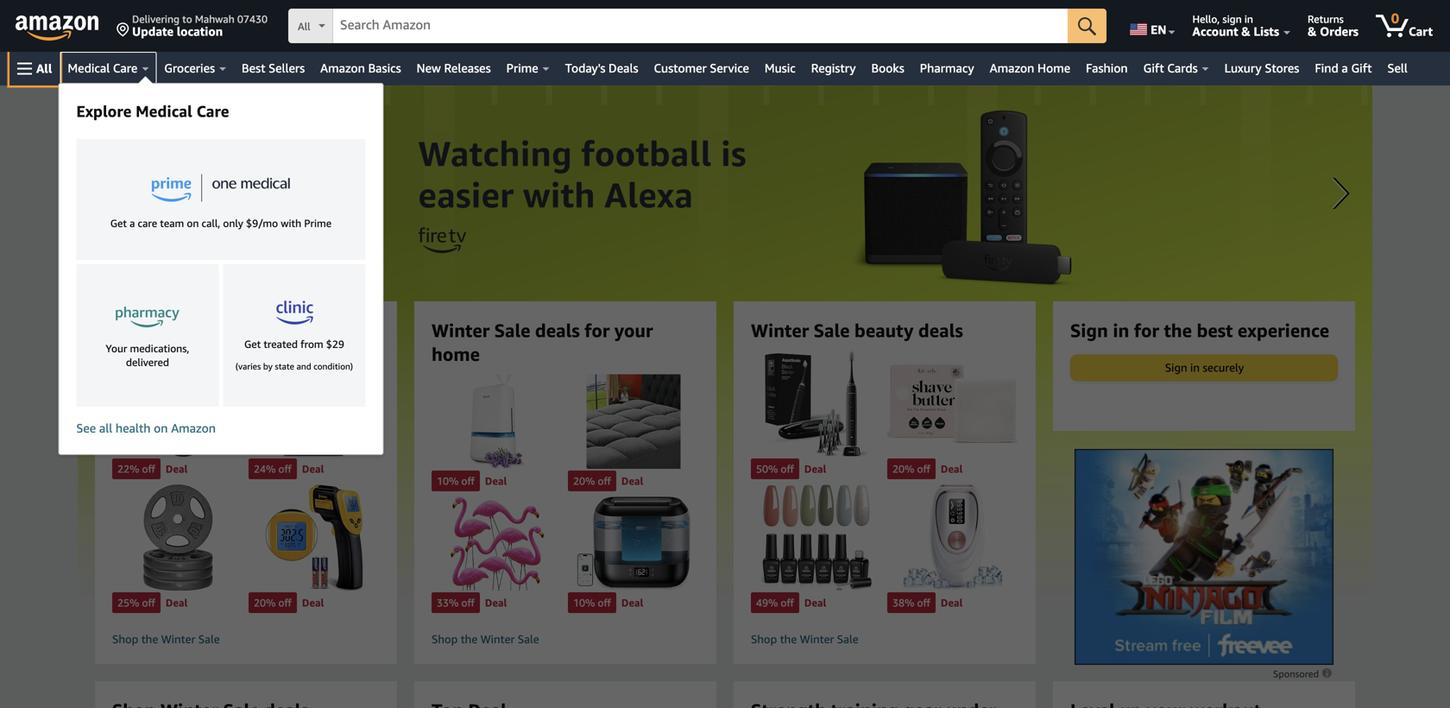 Task type: describe. For each thing, give the bounding box(es) containing it.
tough headwear balaclava ski mask - winter face mask for men & women - cold weather gear for skiing, snowboarding & motorcycle riding (black) image
[[112, 351, 244, 457]]

shop the winter sale link for deals
[[432, 632, 699, 647]]

sell
[[1388, 61, 1408, 75]]

1 vertical spatial on
[[154, 421, 168, 435]]

& for returns
[[1308, 24, 1317, 38]]

shop for shop winter sale deals
[[112, 633, 138, 646]]

off for cap barbell standard 1-inch grip weight plates 10 lbs gray, pack (x4) (rwpis-010b) image
[[142, 597, 155, 609]]

health
[[116, 421, 151, 435]]

amazon image
[[16, 16, 99, 41]]

24%
[[254, 463, 276, 475]]

shop the winter sale link for sale
[[112, 632, 380, 647]]

groceries
[[164, 61, 215, 75]]

to
[[182, 13, 192, 25]]

22%
[[117, 463, 139, 475]]

best sellers
[[242, 61, 305, 75]]

off for the laser hair removal with cooling, at-home ipl hair removal for women men, upgraded to 999,900 flashes permanent hair removal device on facial legs arms bikini line image
[[917, 597, 931, 609]]

pharmacy link
[[913, 56, 982, 80]]

hello,
[[1193, 13, 1220, 25]]

07430
[[237, 13, 268, 25]]

sale inside winter sale deals for your home
[[495, 320, 531, 341]]

amazon for amazon home
[[990, 61, 1035, 75]]

shop the winter sale for shop winter sale deals
[[112, 633, 220, 646]]

in inside the navigation navigation
[[1245, 13, 1254, 25]]

etekcity infrared thermometer temperature gun for cooking, -58°f to 1130°f, digital heat gun for meat pizza oven, laser tool for indoor outdoor pool, cooking, candy, griddle hvac, yellow image
[[249, 485, 380, 591]]

shop the winter sale link for beauty
[[751, 632, 1019, 647]]

winter sale beauty deals
[[751, 320, 964, 341]]

sign for sign in securely
[[1166, 361, 1188, 374]]

experience
[[1238, 320, 1330, 341]]

kitsch smooth shave butter - smoothing shave butter for sensitive skin | made in us | hydrating clear non clog formula | for all skin types | solid shaving butter | sulfate free & paraben free, 4 oz image
[[888, 351, 1019, 457]]

22% off
[[117, 463, 155, 475]]

orders
[[1320, 24, 1359, 38]]

new releases link
[[409, 56, 499, 80]]

2 for from the left
[[1135, 320, 1160, 341]]

basics
[[368, 61, 401, 75]]

home
[[432, 343, 480, 365]]

winter sale deals for your home
[[432, 320, 653, 365]]

all inside button
[[36, 61, 52, 76]]

medical care
[[68, 61, 138, 75]]

explore
[[76, 102, 132, 120]]

1 vertical spatial medical
[[136, 102, 192, 120]]

dreo 4l smart humidifiers for bedroom, quiet supersized cool mist ultrasonic humidifier with diffuser and nightlight, 32 hour long runtime for home, indoor, nursery, plant(black) image
[[568, 496, 699, 591]]

33%
[[437, 597, 459, 609]]

mahwah
[[195, 13, 235, 25]]

all button
[[9, 52, 60, 85]]

get for get treated from $29
[[244, 338, 261, 350]]

care
[[138, 217, 157, 229]]

levoit 4l humidifiers for bedroom large room & essential oil diffuser, quiet cool mist for home, baby and plants, last up to 40hours, dual 360° rotation nozzles, handle design, auto shut off, blue image
[[432, 374, 563, 469]]

deal for amazon brand - wag dry dog food beef & sweet potato, grain free 24 lb bag image
[[302, 463, 324, 475]]

10% off for levoit 4l humidifiers for bedroom large room & essential oil diffuser, quiet cool mist for home, baby and plants, last up to 40hours, dual 360° rotation nozzles, handle design, auto shut off, blue image
[[437, 475, 475, 487]]

get a care team on call, only $9/mo with prime
[[110, 217, 332, 229]]

sponsored ad element
[[1075, 449, 1334, 665]]

en link
[[1120, 4, 1183, 47]]

amazon home link
[[982, 56, 1079, 80]]

deal for cap barbell standard 1-inch grip weight plates 10 lbs gray, pack (x4) (rwpis-010b) image
[[166, 597, 188, 609]]

luxury stores
[[1225, 61, 1300, 75]]

new
[[417, 61, 441, 75]]

joyin set of 6 small pink flamingo yard ornament stakes, mini lawn plastic flamingo statue with metal legs for sidewalks, outdoor garden, luau party, tropical party decor, 2 styles image
[[432, 496, 563, 591]]

the left best
[[1164, 320, 1193, 341]]

all
[[99, 421, 112, 435]]

see all health on amazon
[[76, 421, 216, 435]]

0
[[1392, 10, 1400, 26]]

off for levoit 4l humidifiers for bedroom large room & essential oil diffuser, quiet cool mist for home, baby and plants, last up to 40hours, dual 360° rotation nozzles, handle design, auto shut off, blue image
[[462, 475, 475, 487]]

none submit inside all search box
[[1068, 9, 1107, 43]]

sponsored
[[1274, 668, 1322, 680]]

customer
[[654, 61, 707, 75]]

today's deals
[[565, 61, 639, 75]]

49% off
[[756, 597, 794, 609]]

Search Amazon text field
[[333, 9, 1068, 42]]

deal for 'dreo 4l smart humidifiers for bedroom, quiet supersized cool mist ultrasonic humidifier with diffuser and nightlight, 32 hour long runtime for home, indoor, nursery, plant(black)' image
[[622, 597, 644, 609]]

books
[[872, 61, 905, 75]]

prime inside "link"
[[304, 217, 332, 229]]

delivering
[[132, 13, 180, 25]]

deal for sopat mattress topper full size extra thick mattress pad 8-21" deep pocket soft down alternative fill mattress protector pillow top mattress cover (54x75 inches, grey) image
[[622, 475, 644, 487]]

condition)
[[314, 361, 353, 371]]

account & lists
[[1193, 24, 1280, 38]]

from
[[301, 338, 324, 350]]

gift cards
[[1144, 61, 1198, 75]]

fashion link
[[1079, 56, 1136, 80]]

location
[[177, 24, 223, 38]]

beetles gel polish southern belle glitter nude gel polish set - 6 pcs coral green light blue gel polish kit soak off uv nail gel base and top coat needed varnish salon nail art design image
[[751, 485, 883, 591]]

deal for joyin set of 6 small pink flamingo yard ornament stakes, mini lawn plastic flamingo statue with metal legs for sidewalks, outdoor garden, luau party, tropical party decor, 2 styles image
[[485, 597, 507, 609]]

books link
[[864, 56, 913, 80]]

amazon pharmacy image
[[91, 302, 204, 333]]

deal for 'etekcity infrared thermometer temperature gun for cooking, -58°f to 1130°f, digital heat gun for meat pizza oven, laser tool for indoor outdoor pool, cooking, candy, griddle hvac, yellow' image
[[302, 597, 324, 609]]

sign in for the best experience
[[1071, 320, 1330, 341]]

update
[[132, 24, 174, 38]]

All search field
[[288, 9, 1107, 45]]

$29
[[326, 338, 344, 350]]

returns & orders
[[1308, 13, 1359, 38]]

cart
[[1409, 24, 1433, 38]]

sign
[[1223, 13, 1242, 25]]

your
[[106, 342, 127, 355]]

for inside winter sale deals for your home
[[585, 320, 610, 341]]

a for get
[[130, 217, 135, 229]]

$9/mo
[[246, 217, 278, 229]]

sell link
[[1380, 56, 1416, 80]]

a for find
[[1342, 61, 1349, 75]]

find a gift link
[[1308, 56, 1380, 80]]

customer service link
[[646, 56, 757, 80]]

treated
[[264, 338, 298, 350]]

& for account
[[1242, 24, 1251, 38]]

best sellers link
[[234, 56, 313, 80]]

20% off for for
[[573, 475, 611, 487]]

sopat mattress topper full size extra thick mattress pad 8-21" deep pocket soft down alternative fill mattress protector pillow top mattress cover (54x75 inches, grey) image
[[568, 374, 699, 469]]

amazon brand - wag dry dog food beef & sweet potato, grain free 24 lb bag image
[[249, 351, 380, 457]]

your
[[615, 320, 653, 341]]

hello, sign in
[[1193, 13, 1254, 25]]

find a gift
[[1315, 61, 1373, 75]]

off for aquasonic black series ultra whitening toothbrush – ada accepted power toothbrush - 8 brush heads & travel case – 40,000 vpm electric motor & wireless charging - 4 modes w smart timer image
[[781, 463, 794, 475]]

releases
[[444, 61, 491, 75]]

sign in securely
[[1166, 361, 1245, 374]]

deals
[[609, 61, 639, 75]]

en
[[1151, 22, 1167, 37]]

in for sign in securely
[[1191, 361, 1200, 374]]

24% off
[[254, 463, 292, 475]]

38%
[[893, 597, 915, 609]]

the for winter sale deals for your home
[[461, 633, 478, 646]]

medical care link
[[60, 52, 157, 85]]

medications,
[[130, 342, 189, 355]]

deals inside winter sale deals for your home
[[535, 320, 580, 341]]

deal for the laser hair removal with cooling, at-home ipl hair removal for women men, upgraded to 999,900 flashes permanent hair removal device on facial legs arms bikini line image
[[941, 597, 963, 609]]

registry
[[812, 61, 856, 75]]



Task type: vqa. For each thing, say whether or not it's contained in the screenshot.


Task type: locate. For each thing, give the bounding box(es) containing it.
by
[[263, 361, 273, 371]]

the down 49% off
[[780, 633, 797, 646]]

None submit
[[1068, 9, 1107, 43]]

lists
[[1254, 24, 1280, 38]]

deal for tough headwear balaclava ski mask - winter face mask for men & women - cold weather gear for skiing, snowboarding & motorcycle riding (black) image
[[166, 463, 188, 475]]

off right 38% at the right of page
[[917, 597, 931, 609]]

0 horizontal spatial a
[[130, 217, 135, 229]]

a right find
[[1342, 61, 1349, 75]]

get inside "link"
[[110, 217, 127, 229]]

20% down sopat mattress topper full size extra thick mattress pad 8-21" deep pocket soft down alternative fill mattress protector pillow top mattress cover (54x75 inches, grey) image
[[573, 475, 595, 487]]

off
[[142, 463, 155, 475], [278, 463, 292, 475], [781, 463, 794, 475], [917, 463, 931, 475], [462, 475, 475, 487], [598, 475, 611, 487], [142, 597, 155, 609], [278, 597, 292, 609], [462, 597, 475, 609], [598, 597, 611, 609], [781, 597, 794, 609], [917, 597, 931, 609]]

on
[[187, 217, 199, 229], [154, 421, 168, 435]]

1 horizontal spatial deals
[[535, 320, 580, 341]]

with
[[281, 217, 302, 229]]

(varies by state and condition)
[[236, 361, 353, 371]]

prime right releases
[[507, 61, 539, 75]]

in for sign in for the best experience
[[1113, 320, 1130, 341]]

laser hair removal with cooling, at-home ipl hair removal for women men, upgraded to 999,900 flashes permanent hair removal device on facial legs arms bikini line image
[[888, 485, 1019, 591]]

0 vertical spatial care
[[113, 61, 138, 75]]

&
[[1242, 24, 1251, 38], [1308, 24, 1317, 38]]

sign for sign in for the best experience
[[1071, 320, 1109, 341]]

get up (varies
[[244, 338, 261, 350]]

deal for kitsch smooth shave butter - smoothing shave butter for sensitive skin | made in us | hydrating clear non clog formula | for all skin types | solid shaving butter | sulfate free & paraben free, 4 oz image
[[941, 463, 963, 475]]

gift left cards
[[1144, 61, 1165, 75]]

medical
[[68, 61, 110, 75], [136, 102, 192, 120]]

20% down 'etekcity infrared thermometer temperature gun for cooking, -58°f to 1130°f, digital heat gun for meat pizza oven, laser tool for indoor outdoor pool, cooking, candy, griddle hvac, yellow' image
[[254, 597, 276, 609]]

0 horizontal spatial in
[[1113, 320, 1130, 341]]

off right 22%
[[142, 463, 155, 475]]

medical up explore
[[68, 61, 110, 75]]

get for get a care team on call, only $9/mo with prime
[[110, 217, 127, 229]]

for left your
[[585, 320, 610, 341]]

1 horizontal spatial prime
[[507, 61, 539, 75]]

2 horizontal spatial in
[[1245, 13, 1254, 25]]

a inside "link"
[[130, 217, 135, 229]]

shop the winter sale down "25% off"
[[112, 633, 220, 646]]

music link
[[757, 56, 804, 80]]

1 horizontal spatial a
[[1342, 61, 1349, 75]]

call,
[[202, 217, 220, 229]]

a left care
[[130, 217, 135, 229]]

see
[[76, 421, 96, 435]]

shop winter sale deals
[[112, 320, 309, 341]]

watching football is easier with alexa. fire tv. image
[[78, 85, 1373, 604]]

0 vertical spatial a
[[1342, 61, 1349, 75]]

leave feedback on sponsored ad element
[[1274, 668, 1334, 680]]

1 vertical spatial prime
[[304, 217, 332, 229]]

1 gift from the left
[[1144, 61, 1165, 75]]

0 horizontal spatial shop the winter sale link
[[112, 632, 380, 647]]

sponsored link
[[1274, 666, 1334, 682]]

today's
[[565, 61, 606, 75]]

securely
[[1203, 361, 1245, 374]]

off right 24%
[[278, 463, 292, 475]]

0 vertical spatial in
[[1245, 13, 1254, 25]]

off down 'etekcity infrared thermometer temperature gun for cooking, -58°f to 1130°f, digital heat gun for meat pizza oven, laser tool for indoor outdoor pool, cooking, candy, griddle hvac, yellow' image
[[278, 597, 292, 609]]

25%
[[117, 597, 139, 609]]

1 horizontal spatial 10% off
[[573, 597, 611, 609]]

returns
[[1308, 13, 1344, 25]]

1 horizontal spatial get
[[244, 338, 261, 350]]

1 horizontal spatial &
[[1308, 24, 1317, 38]]

10% down 'dreo 4l smart humidifiers for bedroom, quiet supersized cool mist ultrasonic humidifier with diffuser and nightlight, 32 hour long runtime for home, indoor, nursery, plant(black)' image
[[573, 597, 595, 609]]

2 horizontal spatial deals
[[919, 320, 964, 341]]

1 vertical spatial 10% off
[[573, 597, 611, 609]]

1 deals from the left
[[264, 320, 309, 341]]

service
[[710, 61, 749, 75]]

38% off
[[893, 597, 931, 609]]

2 shop the winter sale from the left
[[432, 633, 539, 646]]

fashion
[[1086, 61, 1128, 75]]

deals up state
[[264, 320, 309, 341]]

gift inside gift cards 'link'
[[1144, 61, 1165, 75]]

your medications, delivered
[[106, 342, 189, 368]]

off for 'dreo 4l smart humidifiers for bedroom, quiet supersized cool mist ultrasonic humidifier with diffuser and nightlight, 32 hour long runtime for home, indoor, nursery, plant(black)' image
[[598, 597, 611, 609]]

deals for shop winter sale deals
[[264, 320, 309, 341]]

cap barbell standard 1-inch grip weight plates 10 lbs gray, pack (x4) (rwpis-010b) image
[[112, 485, 244, 591]]

0 horizontal spatial on
[[154, 421, 168, 435]]

medical down groceries in the left top of the page
[[136, 102, 192, 120]]

1 horizontal spatial in
[[1191, 361, 1200, 374]]

10% for levoit 4l humidifiers for bedroom large room & essential oil diffuser, quiet cool mist for home, baby and plants, last up to 40hours, dual 360° rotation nozzles, handle design, auto shut off, blue image
[[437, 475, 459, 487]]

off for amazon brand - wag dry dog food beef & sweet potato, grain free 24 lb bag image
[[278, 463, 292, 475]]

aquasonic black series ultra whitening toothbrush – ada accepted power toothbrush - 8 brush heads & travel case – 40,000 vpm electric motor & wireless charging - 4 modes w smart timer image
[[751, 351, 883, 457]]

1 horizontal spatial amazon
[[321, 61, 365, 75]]

best
[[242, 61, 265, 75]]

main content containing shop winter sale deals
[[0, 85, 1451, 708]]

prime link
[[499, 56, 558, 80]]

shop the winter sale for winter sale deals for your home
[[432, 633, 539, 646]]

main content
[[0, 85, 1451, 708]]

20% for beauty
[[893, 463, 915, 475]]

shop the winter sale down 33% off
[[432, 633, 539, 646]]

0 horizontal spatial amazon
[[171, 421, 216, 435]]

delivered
[[126, 356, 169, 368]]

amazon home
[[990, 61, 1071, 75]]

20%
[[893, 463, 915, 475], [573, 475, 595, 487], [254, 597, 276, 609]]

your medications, delivered link
[[76, 264, 219, 407]]

20% for deals
[[573, 475, 595, 487]]

shop down 49%
[[751, 633, 777, 646]]

account
[[1193, 24, 1239, 38]]

1 horizontal spatial medical
[[136, 102, 192, 120]]

1 for from the left
[[585, 320, 610, 341]]

off right 49%
[[781, 597, 794, 609]]

gift right find
[[1352, 61, 1373, 75]]

medical inside medical care link
[[68, 61, 110, 75]]

off right 25%
[[142, 597, 155, 609]]

deal right 33% off
[[485, 597, 507, 609]]

1 horizontal spatial 20%
[[573, 475, 595, 487]]

& inside returns & orders
[[1308, 24, 1317, 38]]

1 horizontal spatial shop the winter sale link
[[432, 632, 699, 647]]

& left lists
[[1242, 24, 1251, 38]]

sign
[[1071, 320, 1109, 341], [1166, 361, 1188, 374]]

amazon basics
[[321, 61, 401, 75]]

2 deals from the left
[[535, 320, 580, 341]]

1 vertical spatial all
[[36, 61, 52, 76]]

off for kitsch smooth shave butter - smoothing shave butter for sensitive skin | made in us | hydrating clear non clog formula | for all skin types | solid shaving butter | sulfate free & paraben free, 4 oz image
[[917, 463, 931, 475]]

0 vertical spatial sign
[[1071, 320, 1109, 341]]

shop up "your"
[[112, 320, 156, 341]]

all up sellers
[[298, 20, 311, 32]]

2 horizontal spatial amazon
[[990, 61, 1035, 75]]

amazon for amazon basics
[[321, 61, 365, 75]]

deal right the 38% off on the right bottom of the page
[[941, 597, 963, 609]]

the down 33% off
[[461, 633, 478, 646]]

0 horizontal spatial get
[[110, 217, 127, 229]]

1 horizontal spatial 10%
[[573, 597, 595, 609]]

off down sopat mattress topper full size extra thick mattress pad 8-21" deep pocket soft down alternative fill mattress protector pillow top mattress cover (54x75 inches, grey) image
[[598, 475, 611, 487]]

0 horizontal spatial sign
[[1071, 320, 1109, 341]]

1 horizontal spatial for
[[1135, 320, 1160, 341]]

1 & from the left
[[1242, 24, 1251, 38]]

(varies
[[236, 361, 261, 371]]

get a care team on call, only $9/mo with prime link
[[76, 139, 366, 260]]

the down "25% off"
[[141, 633, 158, 646]]

best
[[1197, 320, 1233, 341]]

0 vertical spatial medical
[[68, 61, 110, 75]]

the for shop winter sale deals
[[141, 633, 158, 646]]

deal down 'dreo 4l smart humidifiers for bedroom, quiet supersized cool mist ultrasonic humidifier with diffuser and nightlight, 32 hour long runtime for home, indoor, nursery, plant(black)' image
[[622, 597, 644, 609]]

off for beetles gel polish southern belle glitter nude gel polish set - 6 pcs coral green light blue gel polish kit soak off uv nail gel base and top coat needed varnish salon nail art design image
[[781, 597, 794, 609]]

off down levoit 4l humidifiers for bedroom large room & essential oil diffuser, quiet cool mist for home, baby and plants, last up to 40hours, dual 360° rotation nozzles, handle design, auto shut off, blue image
[[462, 475, 475, 487]]

winter inside winter sale deals for your home
[[432, 320, 490, 341]]

20% off down sopat mattress topper full size extra thick mattress pad 8-21" deep pocket soft down alternative fill mattress protector pillow top mattress cover (54x75 inches, grey) image
[[573, 475, 611, 487]]

beauty
[[855, 320, 914, 341]]

off down 'dreo 4l smart humidifiers for bedroom, quiet supersized cool mist ultrasonic humidifier with diffuser and nightlight, 32 hour long runtime for home, indoor, nursery, plant(black)' image
[[598, 597, 611, 609]]

sign in securely link
[[1072, 355, 1338, 380]]

today's deals link
[[558, 56, 646, 80]]

shop down 25%
[[112, 633, 138, 646]]

a inside 'link'
[[1342, 61, 1349, 75]]

on inside "link"
[[187, 217, 199, 229]]

shop the winter sale link
[[112, 632, 380, 647], [432, 632, 699, 647], [751, 632, 1019, 647]]

shop down 33%
[[432, 633, 458, 646]]

cards
[[1168, 61, 1198, 75]]

deal right 49% off
[[805, 597, 827, 609]]

0 vertical spatial on
[[187, 217, 199, 229]]

deal for aquasonic black series ultra whitening toothbrush – ada accepted power toothbrush - 8 brush heads & travel case – 40,000 vpm electric motor & wireless charging - 4 modes w smart timer image
[[805, 463, 827, 475]]

navigation navigation
[[0, 0, 1451, 463]]

25% off
[[117, 597, 155, 609]]

gift
[[1144, 61, 1165, 75], [1352, 61, 1373, 75]]

1 vertical spatial sign
[[1166, 361, 1188, 374]]

10%
[[437, 475, 459, 487], [573, 597, 595, 609]]

0 horizontal spatial all
[[36, 61, 52, 76]]

2 shop the winter sale link from the left
[[432, 632, 699, 647]]

& left orders
[[1308, 24, 1317, 38]]

1 horizontal spatial shop the winter sale
[[432, 633, 539, 646]]

10% down levoit 4l humidifiers for bedroom large room & essential oil diffuser, quiet cool mist for home, baby and plants, last up to 40hours, dual 360° rotation nozzles, handle design, auto shut off, blue image
[[437, 475, 459, 487]]

deal down 'etekcity infrared thermometer temperature gun for cooking, -58°f to 1130°f, digital heat gun for meat pizza oven, laser tool for indoor outdoor pool, cooking, candy, griddle hvac, yellow' image
[[302, 597, 324, 609]]

gift inside find a gift 'link'
[[1352, 61, 1373, 75]]

gift cards link
[[1136, 56, 1217, 80]]

off down kitsch smooth shave butter - smoothing shave butter for sensitive skin | made in us | hydrating clear non clog formula | for all skin types | solid shaving butter | sulfate free & paraben free, 4 oz image
[[917, 463, 931, 475]]

1 horizontal spatial gift
[[1352, 61, 1373, 75]]

0 horizontal spatial gift
[[1144, 61, 1165, 75]]

off right 50%
[[781, 463, 794, 475]]

3 deals from the left
[[919, 320, 964, 341]]

10% for 'dreo 4l smart humidifiers for bedroom, quiet supersized cool mist ultrasonic humidifier with diffuser and nightlight, 32 hour long runtime for home, indoor, nursery, plant(black)' image
[[573, 597, 595, 609]]

prime right with
[[304, 217, 332, 229]]

deal down levoit 4l humidifiers for bedroom large room & essential oil diffuser, quiet cool mist for home, baby and plants, last up to 40hours, dual 360° rotation nozzles, handle design, auto shut off, blue image
[[485, 475, 507, 487]]

deal down kitsch smooth shave butter - smoothing shave butter for sensitive skin | made in us | hydrating clear non clog formula | for all skin types | solid shaving butter | sulfate free & paraben free, 4 oz image
[[941, 463, 963, 475]]

in
[[1245, 13, 1254, 25], [1113, 320, 1130, 341], [1191, 361, 1200, 374]]

shop for winter sale deals for your home
[[432, 633, 458, 646]]

1 vertical spatial a
[[130, 217, 135, 229]]

home
[[1038, 61, 1071, 75]]

all down amazon image
[[36, 61, 52, 76]]

get treated from $29
[[244, 338, 344, 350]]

find
[[1315, 61, 1339, 75]]

0 horizontal spatial 10% off
[[437, 475, 475, 487]]

1 horizontal spatial care
[[197, 102, 229, 120]]

2 & from the left
[[1308, 24, 1317, 38]]

1 vertical spatial get
[[244, 338, 261, 350]]

amazon basics link
[[313, 56, 409, 80]]

deal down sopat mattress topper full size extra thick mattress pad 8-21" deep pocket soft down alternative fill mattress protector pillow top mattress cover (54x75 inches, grey) image
[[622, 475, 644, 487]]

1 vertical spatial in
[[1113, 320, 1130, 341]]

3 shop the winter sale from the left
[[751, 633, 859, 646]]

33% off
[[437, 597, 475, 609]]

state
[[275, 361, 294, 371]]

deal right 50% off
[[805, 463, 827, 475]]

deal right 24% off
[[302, 463, 324, 475]]

0 horizontal spatial medical
[[68, 61, 110, 75]]

for left best
[[1135, 320, 1160, 341]]

see all health on amazon link
[[76, 421, 216, 435]]

all
[[298, 20, 311, 32], [36, 61, 52, 76]]

2 horizontal spatial 20%
[[893, 463, 915, 475]]

0 horizontal spatial prime
[[304, 217, 332, 229]]

one medical image
[[152, 169, 290, 207]]

shop for winter sale beauty deals
[[751, 633, 777, 646]]

2 vertical spatial in
[[1191, 361, 1200, 374]]

care down groceries link
[[197, 102, 229, 120]]

groceries link
[[157, 56, 234, 80]]

0 horizontal spatial for
[[585, 320, 610, 341]]

shop the winter sale down 49% off
[[751, 633, 859, 646]]

off for sopat mattress topper full size extra thick mattress pad 8-21" deep pocket soft down alternative fill mattress protector pillow top mattress cover (54x75 inches, grey) image
[[598, 475, 611, 487]]

1 horizontal spatial 20% off
[[573, 475, 611, 487]]

the for winter sale beauty deals
[[780, 633, 797, 646]]

10% off down levoit 4l humidifiers for bedroom large room & essential oil diffuser, quiet cool mist for home, baby and plants, last up to 40hours, dual 360° rotation nozzles, handle design, auto shut off, blue image
[[437, 475, 475, 487]]

0 horizontal spatial &
[[1242, 24, 1251, 38]]

off for joyin set of 6 small pink flamingo yard ornament stakes, mini lawn plastic flamingo statue with metal legs for sidewalks, outdoor garden, luau party, tropical party decor, 2 styles image
[[462, 597, 475, 609]]

on left the call,
[[187, 217, 199, 229]]

2 horizontal spatial 20% off
[[893, 463, 931, 475]]

on right the health
[[154, 421, 168, 435]]

0 vertical spatial get
[[110, 217, 127, 229]]

0 vertical spatial all
[[298, 20, 311, 32]]

1 shop the winter sale link from the left
[[112, 632, 380, 647]]

10% off down 'dreo 4l smart humidifiers for bedroom, quiet supersized cool mist ultrasonic humidifier with diffuser and nightlight, 32 hour long runtime for home, indoor, nursery, plant(black)' image
[[573, 597, 611, 609]]

1 horizontal spatial all
[[298, 20, 311, 32]]

pharmacy
[[920, 61, 975, 75]]

1 horizontal spatial sign
[[1166, 361, 1188, 374]]

all inside search box
[[298, 20, 311, 32]]

0 horizontal spatial shop the winter sale
[[112, 633, 220, 646]]

new releases
[[417, 61, 491, 75]]

amazon clinic image
[[238, 297, 351, 329]]

deals right 'beauty'
[[919, 320, 964, 341]]

10% off for 'dreo 4l smart humidifiers for bedroom, quiet supersized cool mist ultrasonic humidifier with diffuser and nightlight, 32 hour long runtime for home, indoor, nursery, plant(black)' image
[[573, 597, 611, 609]]

0 horizontal spatial 20%
[[254, 597, 276, 609]]

delivering to mahwah 07430 update location
[[132, 13, 268, 38]]

20% down kitsch smooth shave butter - smoothing shave butter for sensitive skin | made in us | hydrating clear non clog formula | for all skin types | solid shaving butter | sulfate free & paraben free, 4 oz image
[[893, 463, 915, 475]]

deals
[[264, 320, 309, 341], [535, 320, 580, 341], [919, 320, 964, 341]]

amazon right the health
[[171, 421, 216, 435]]

20% off for deals
[[893, 463, 931, 475]]

deals left your
[[535, 320, 580, 341]]

care
[[113, 61, 138, 75], [197, 102, 229, 120]]

off for tough headwear balaclava ski mask - winter face mask for men & women - cold weather gear for skiing, snowboarding & motorcycle riding (black) image
[[142, 463, 155, 475]]

2 gift from the left
[[1352, 61, 1373, 75]]

deal for beetles gel polish southern belle glitter nude gel polish set - 6 pcs coral green light blue gel polish kit soak off uv nail gel base and top coat needed varnish salon nail art design image
[[805, 597, 827, 609]]

prime
[[507, 61, 539, 75], [304, 217, 332, 229]]

0 vertical spatial prime
[[507, 61, 539, 75]]

off right 33%
[[462, 597, 475, 609]]

off for 'etekcity infrared thermometer temperature gun for cooking, -58°f to 1130°f, digital heat gun for meat pizza oven, laser tool for indoor outdoor pool, cooking, candy, griddle hvac, yellow' image
[[278, 597, 292, 609]]

0 horizontal spatial 20% off
[[254, 597, 292, 609]]

2 horizontal spatial shop the winter sale
[[751, 633, 859, 646]]

deal for levoit 4l humidifiers for bedroom large room & essential oil diffuser, quiet cool mist for home, baby and plants, last up to 40hours, dual 360° rotation nozzles, handle design, auto shut off, blue image
[[485, 475, 507, 487]]

0 vertical spatial 10% off
[[437, 475, 475, 487]]

1 horizontal spatial on
[[187, 217, 199, 229]]

team
[[160, 217, 184, 229]]

20% off
[[893, 463, 931, 475], [573, 475, 611, 487], [254, 597, 292, 609]]

20% off down 'etekcity infrared thermometer temperature gun for cooking, -58°f to 1130°f, digital heat gun for meat pizza oven, laser tool for indoor outdoor pool, cooking, candy, griddle hvac, yellow' image
[[254, 597, 292, 609]]

0 vertical spatial 10%
[[437, 475, 459, 487]]

20% off down kitsch smooth shave butter - smoothing shave butter for sensitive skin | made in us | hydrating clear non clog formula | for all skin types | solid shaving butter | sulfate free & paraben free, 4 oz image
[[893, 463, 931, 475]]

luxury
[[1225, 61, 1262, 75]]

winter
[[161, 320, 219, 341], [432, 320, 490, 341], [751, 320, 809, 341], [161, 633, 195, 646], [481, 633, 515, 646], [800, 633, 834, 646]]

shop the winter sale for winter sale beauty deals
[[751, 633, 859, 646]]

1 vertical spatial 10%
[[573, 597, 595, 609]]

deal right 22% off
[[166, 463, 188, 475]]

0 horizontal spatial care
[[113, 61, 138, 75]]

0 horizontal spatial deals
[[264, 320, 309, 341]]

0 horizontal spatial 10%
[[437, 475, 459, 487]]

customer service
[[654, 61, 749, 75]]

50% off
[[756, 463, 794, 475]]

get left care
[[110, 217, 127, 229]]

deal right "25% off"
[[166, 597, 188, 609]]

deals for winter sale beauty deals
[[919, 320, 964, 341]]

1 shop the winter sale from the left
[[112, 633, 220, 646]]

1 vertical spatial care
[[197, 102, 229, 120]]

amazon
[[321, 61, 365, 75], [990, 61, 1035, 75], [171, 421, 216, 435]]

amazon left the home
[[990, 61, 1035, 75]]

only
[[223, 217, 243, 229]]

2 horizontal spatial shop the winter sale link
[[751, 632, 1019, 647]]

explore medical care
[[76, 102, 229, 120]]

care down update
[[113, 61, 138, 75]]

amazon left basics
[[321, 61, 365, 75]]

3 shop the winter sale link from the left
[[751, 632, 1019, 647]]



